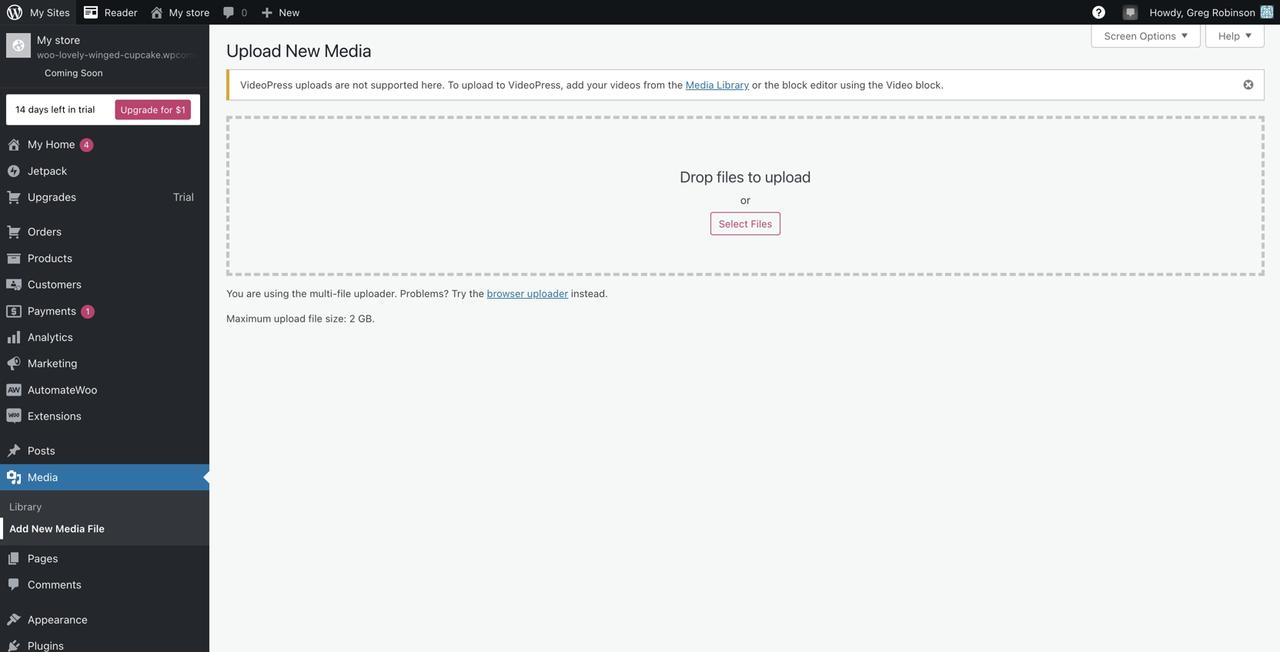 Task type: vqa. For each thing, say whether or not it's contained in the screenshot.
the top FORM
no



Task type: locate. For each thing, give the bounding box(es) containing it.
upload right the maximum
[[274, 312, 306, 324]]

my up cupcake.wpcomstaging.com
[[169, 7, 183, 18]]

upgrade
[[120, 104, 158, 115]]

upload right files
[[765, 167, 811, 185]]

0 horizontal spatial file
[[308, 312, 323, 324]]

new inside new link
[[279, 7, 300, 18]]

using right editor
[[840, 79, 866, 90]]

maximum
[[226, 312, 271, 324]]

0 vertical spatial file
[[337, 287, 351, 299]]

2 vertical spatial new
[[31, 523, 53, 534]]

new right add
[[31, 523, 53, 534]]

file left size:
[[308, 312, 323, 324]]

soon
[[81, 67, 103, 78]]

0 horizontal spatial store
[[55, 33, 80, 46]]

new for add new media file
[[31, 523, 53, 534]]

1 horizontal spatial store
[[186, 7, 210, 18]]

greg
[[1187, 7, 1210, 18]]

upload
[[226, 40, 281, 61]]

comments link
[[0, 572, 209, 598]]

1 vertical spatial store
[[55, 33, 80, 46]]

None button
[[710, 212, 781, 235]]

library
[[717, 79, 749, 90], [9, 501, 42, 512]]

uploader
[[527, 287, 568, 299]]

extensions
[[28, 410, 82, 422]]

new
[[279, 7, 300, 18], [285, 40, 320, 61], [31, 523, 53, 534]]

2 vertical spatial upload
[[274, 312, 306, 324]]

automatewoo link
[[0, 377, 209, 403]]

jetpack
[[28, 164, 67, 177]]

howdy, greg robinson
[[1150, 7, 1256, 18]]

upload right to
[[462, 79, 493, 90]]

help button
[[1206, 25, 1265, 48]]

my inside the my store woo-lovely-winged-cupcake.wpcomstaging.com coming soon
[[37, 33, 52, 46]]

reader
[[105, 7, 138, 18]]

upload
[[462, 79, 493, 90], [765, 167, 811, 185], [274, 312, 306, 324]]

file up size:
[[337, 287, 351, 299]]

0 horizontal spatial are
[[246, 287, 261, 299]]

file
[[87, 523, 105, 534]]

pages link
[[0, 545, 209, 572]]

woo-
[[37, 49, 59, 60]]

store inside the my store woo-lovely-winged-cupcake.wpcomstaging.com coming soon
[[55, 33, 80, 46]]

to right files
[[748, 167, 761, 185]]

add
[[566, 79, 584, 90]]

media
[[324, 40, 372, 61], [686, 79, 714, 90], [28, 471, 58, 483], [55, 523, 85, 534]]

new up the upload new media
[[279, 7, 300, 18]]

to left videopress,
[[496, 79, 506, 90]]

new up uploads
[[285, 40, 320, 61]]

days
[[28, 104, 49, 115]]

1 vertical spatial file
[[308, 312, 323, 324]]

are right you
[[246, 287, 261, 299]]

media up not
[[324, 40, 372, 61]]

left
[[51, 104, 65, 115]]

1 horizontal spatial to
[[748, 167, 761, 185]]

the left 'multi-'
[[292, 287, 307, 299]]

1 horizontal spatial upload
[[462, 79, 493, 90]]

jetpack link
[[0, 158, 209, 184]]

4
[[84, 140, 89, 150]]

uploads
[[295, 79, 332, 90]]

1 vertical spatial or
[[740, 194, 751, 206]]

1
[[86, 306, 90, 316]]

$1
[[175, 104, 186, 115]]

store left the 0 link
[[186, 7, 210, 18]]

1 horizontal spatial are
[[335, 79, 350, 90]]

2 horizontal spatial upload
[[765, 167, 811, 185]]

block.
[[916, 79, 944, 90]]

from
[[644, 79, 665, 90]]

new inside add new media file link
[[31, 523, 53, 534]]

store up the lovely- at left top
[[55, 33, 80, 46]]

videopress uploads are not supported here. to upload to videopress, add your videos from the media library or the block editor using the video block.
[[240, 79, 944, 90]]

0 link
[[216, 0, 254, 25]]

my for my home 4
[[28, 138, 43, 151]]

1 vertical spatial using
[[264, 287, 289, 299]]

1 vertical spatial upload
[[765, 167, 811, 185]]

1 horizontal spatial or
[[752, 79, 762, 90]]

payments 1
[[28, 304, 90, 317]]

sites
[[47, 7, 70, 18]]

my for my sites
[[30, 7, 44, 18]]

0 vertical spatial upload
[[462, 79, 493, 90]]

0 vertical spatial store
[[186, 7, 210, 18]]

1 horizontal spatial using
[[840, 79, 866, 90]]

the left video
[[868, 79, 883, 90]]

uploader.
[[354, 287, 397, 299]]

videopress
[[240, 79, 293, 90]]

here.
[[421, 79, 445, 90]]

toolbar navigation
[[0, 0, 1280, 28]]

to
[[496, 79, 506, 90], [748, 167, 761, 185]]

browser
[[487, 287, 524, 299]]

0 horizontal spatial library
[[9, 501, 42, 512]]

add new media file link
[[0, 518, 209, 539]]

browser uploader link
[[487, 287, 568, 299]]

store for my store
[[186, 7, 210, 18]]

1 vertical spatial new
[[285, 40, 320, 61]]

screen options button
[[1091, 25, 1201, 48]]

screen options
[[1104, 30, 1176, 42]]

main menu navigation
[[0, 25, 248, 652]]

or down drop files to upload
[[740, 194, 751, 206]]

or left block
[[752, 79, 762, 90]]

my left home
[[28, 138, 43, 151]]

media down posts
[[28, 471, 58, 483]]

14
[[15, 104, 26, 115]]

0 vertical spatial new
[[279, 7, 300, 18]]

robinson
[[1212, 7, 1256, 18]]

media library link
[[686, 79, 749, 90]]

library inside main menu navigation
[[9, 501, 42, 512]]

media link
[[0, 464, 209, 490]]

my store link
[[144, 0, 216, 25]]

library left block
[[717, 79, 749, 90]]

store inside toolbar navigation
[[186, 7, 210, 18]]

0 vertical spatial to
[[496, 79, 506, 90]]

0 vertical spatial are
[[335, 79, 350, 90]]

coming
[[45, 67, 78, 78]]

video
[[886, 79, 913, 90]]

orders link
[[0, 219, 209, 245]]

store
[[186, 7, 210, 18], [55, 33, 80, 46]]

editor
[[810, 79, 838, 90]]

my
[[30, 7, 44, 18], [169, 7, 183, 18], [37, 33, 52, 46], [28, 138, 43, 151]]

trial
[[78, 104, 95, 115]]

size:
[[325, 312, 347, 324]]

using up maximum upload file size: 2 gb.
[[264, 287, 289, 299]]

to
[[448, 79, 459, 90]]

1 vertical spatial library
[[9, 501, 42, 512]]

my up woo-
[[37, 33, 52, 46]]

0 vertical spatial using
[[840, 79, 866, 90]]

in
[[68, 104, 76, 115]]

are left not
[[335, 79, 350, 90]]

trial
[[173, 191, 194, 203]]

0 vertical spatial library
[[717, 79, 749, 90]]

new link
[[254, 0, 306, 25]]

are
[[335, 79, 350, 90], [246, 287, 261, 299]]

0 horizontal spatial upload
[[274, 312, 306, 324]]

using
[[840, 79, 866, 90], [264, 287, 289, 299]]

0 horizontal spatial using
[[264, 287, 289, 299]]

my left sites
[[30, 7, 44, 18]]

library up add
[[9, 501, 42, 512]]

you are using the multi-file uploader. problems? try the browser uploader instead.
[[226, 287, 608, 299]]



Task type: describe. For each thing, give the bounding box(es) containing it.
extensions link
[[0, 403, 209, 429]]

14 days left in trial
[[15, 104, 95, 115]]

files
[[717, 167, 744, 185]]

my store
[[169, 7, 210, 18]]

multi-
[[310, 287, 337, 299]]

not
[[353, 79, 368, 90]]

upload new media
[[226, 40, 372, 61]]

0 vertical spatial or
[[752, 79, 762, 90]]

winged-
[[88, 49, 124, 60]]

2
[[349, 312, 355, 324]]

0
[[241, 7, 247, 18]]

1 vertical spatial are
[[246, 287, 261, 299]]

gb.
[[358, 312, 375, 324]]

pages
[[28, 552, 58, 565]]

0 horizontal spatial or
[[740, 194, 751, 206]]

help
[[1219, 30, 1240, 42]]

automatewoo
[[28, 383, 97, 396]]

store for my store woo-lovely-winged-cupcake.wpcomstaging.com coming soon
[[55, 33, 80, 46]]

add
[[9, 523, 29, 534]]

my sites link
[[0, 0, 76, 25]]

media left the file
[[55, 523, 85, 534]]

payments
[[28, 304, 76, 317]]

orders
[[28, 225, 62, 238]]

videos
[[610, 79, 641, 90]]

analytics
[[28, 331, 73, 343]]

my store woo-lovely-winged-cupcake.wpcomstaging.com coming soon
[[37, 33, 248, 78]]

videopress,
[[508, 79, 564, 90]]

drop
[[680, 167, 713, 185]]

upgrade for $1 button
[[115, 100, 191, 120]]

upgrades
[[28, 191, 76, 203]]

analytics link
[[0, 324, 209, 350]]

comments
[[28, 578, 82, 591]]

1 horizontal spatial file
[[337, 287, 351, 299]]

screen
[[1104, 30, 1137, 42]]

my for my store woo-lovely-winged-cupcake.wpcomstaging.com coming soon
[[37, 33, 52, 46]]

reader link
[[76, 0, 144, 25]]

1 horizontal spatial library
[[717, 79, 749, 90]]

posts link
[[0, 438, 209, 464]]

problems?
[[400, 287, 449, 299]]

upgrade for $1
[[120, 104, 186, 115]]

the right from
[[668, 79, 683, 90]]

block
[[782, 79, 808, 90]]

you
[[226, 287, 244, 299]]

cupcake.wpcomstaging.com
[[124, 49, 248, 60]]

options
[[1140, 30, 1176, 42]]

the right try
[[469, 287, 484, 299]]

new for upload new media
[[285, 40, 320, 61]]

my home 4
[[28, 138, 89, 151]]

your
[[587, 79, 607, 90]]

drop files to upload
[[680, 167, 811, 185]]

products
[[28, 252, 72, 264]]

add new media file
[[9, 523, 105, 534]]

for
[[161, 104, 173, 115]]

media right from
[[686, 79, 714, 90]]

posts
[[28, 444, 55, 457]]

instead.
[[571, 287, 608, 299]]

my sites
[[30, 7, 70, 18]]

the left block
[[764, 79, 780, 90]]

try
[[452, 287, 466, 299]]

lovely-
[[59, 49, 88, 60]]

customers
[[28, 278, 82, 291]]

products link
[[0, 245, 209, 271]]

1 vertical spatial to
[[748, 167, 761, 185]]

library link
[[0, 496, 209, 518]]

home
[[46, 138, 75, 151]]

my for my store
[[169, 7, 183, 18]]

marketing link
[[0, 350, 209, 377]]

notification image
[[1125, 5, 1137, 18]]

maximum upload file size: 2 gb.
[[226, 312, 375, 324]]

appearance link
[[0, 607, 209, 633]]

0 horizontal spatial to
[[496, 79, 506, 90]]

howdy,
[[1150, 7, 1184, 18]]

marketing
[[28, 357, 77, 370]]

appearance
[[28, 613, 88, 626]]



